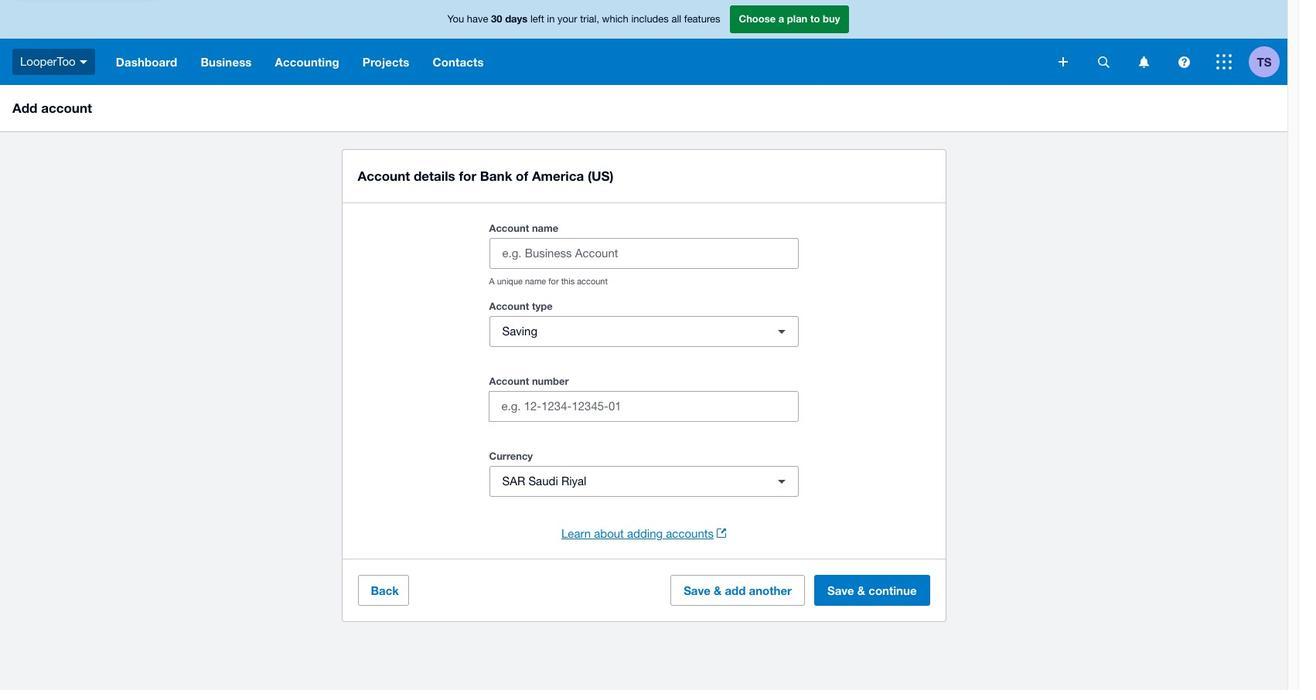 Task type: describe. For each thing, give the bounding box(es) containing it.
this
[[561, 277, 575, 286]]

in
[[547, 13, 555, 25]]

account type
[[489, 300, 553, 312]]

back button
[[358, 575, 409, 606]]

all
[[672, 13, 682, 25]]

save & continue
[[827, 584, 917, 598]]

adding
[[627, 527, 663, 541]]

a unique name for this account
[[489, 277, 608, 286]]

learn about adding accounts link
[[561, 525, 726, 544]]

save for save & add another
[[684, 584, 711, 598]]

a
[[489, 277, 495, 286]]

which
[[602, 13, 629, 25]]

sar saudi riyal button
[[489, 466, 799, 497]]

account number group
[[488, 375, 799, 441]]

continue
[[869, 584, 917, 598]]

of
[[516, 168, 528, 184]]

contacts
[[433, 55, 484, 69]]

includes
[[631, 13, 669, 25]]

left
[[530, 13, 544, 25]]

accounting button
[[263, 39, 351, 85]]

learn
[[561, 527, 591, 541]]

0 vertical spatial for
[[459, 168, 477, 184]]

& for continue
[[858, 584, 866, 598]]

your
[[558, 13, 577, 25]]

another
[[749, 584, 792, 598]]

1 vertical spatial name
[[525, 277, 546, 286]]

choose a plan to buy
[[739, 13, 840, 25]]

account for account details for bank of america (us)
[[358, 168, 410, 184]]

1 horizontal spatial for
[[549, 277, 559, 286]]

a
[[779, 13, 784, 25]]

add
[[12, 100, 37, 116]]

dashboard
[[116, 55, 177, 69]]

1 horizontal spatial svg image
[[1178, 56, 1190, 68]]

Account number field
[[489, 392, 798, 422]]

account name
[[489, 222, 559, 234]]

banner containing ts
[[0, 0, 1288, 85]]

saving
[[502, 325, 538, 338]]

sar saudi riyal
[[502, 475, 587, 488]]



Task type: vqa. For each thing, say whether or not it's contained in the screenshot.
Dec within Financial position and cash On 19 Dec 2023
no



Task type: locate. For each thing, give the bounding box(es) containing it.
(us)
[[588, 168, 614, 184]]

save left continue
[[827, 584, 854, 598]]

for
[[459, 168, 477, 184], [549, 277, 559, 286]]

ts
[[1257, 55, 1272, 68]]

0 vertical spatial name
[[532, 222, 559, 234]]

0 horizontal spatial account
[[41, 100, 92, 116]]

number
[[532, 375, 569, 387]]

1 horizontal spatial save
[[827, 584, 854, 598]]

2 & from the left
[[858, 584, 866, 598]]

account down unique
[[489, 300, 529, 312]]

have
[[467, 13, 488, 25]]

account right add
[[41, 100, 92, 116]]

0 horizontal spatial svg image
[[1059, 57, 1068, 67]]

& left add
[[714, 584, 722, 598]]

about
[[594, 527, 624, 541]]

& left continue
[[858, 584, 866, 598]]

2 save from the left
[[827, 584, 854, 598]]

account left number
[[489, 375, 529, 387]]

ts button
[[1249, 39, 1288, 85]]

0 horizontal spatial for
[[459, 168, 477, 184]]

& inside save & add another button
[[714, 584, 722, 598]]

account up unique
[[489, 222, 529, 234]]

name
[[532, 222, 559, 234], [525, 277, 546, 286]]

save & add another
[[684, 584, 792, 598]]

account for account type
[[489, 300, 529, 312]]

america
[[532, 168, 584, 184]]

account left details
[[358, 168, 410, 184]]

contacts button
[[421, 39, 495, 85]]

dashboard link
[[104, 39, 189, 85]]

projects button
[[351, 39, 421, 85]]

0 horizontal spatial save
[[684, 584, 711, 598]]

1 horizontal spatial account
[[577, 277, 608, 286]]

accounting
[[275, 55, 339, 69]]

save & add another button
[[671, 575, 805, 606]]

0 vertical spatial account
[[41, 100, 92, 116]]

Account name field
[[490, 239, 798, 268]]

account
[[41, 100, 92, 116], [577, 277, 608, 286]]

1 vertical spatial account
[[577, 277, 608, 286]]

choose
[[739, 13, 776, 25]]

bank
[[480, 168, 512, 184]]

svg image
[[1217, 54, 1232, 70], [1098, 56, 1109, 68], [1139, 56, 1149, 68], [79, 60, 87, 64]]

account details for bank of america (us)
[[358, 168, 614, 184]]

&
[[714, 584, 722, 598], [858, 584, 866, 598]]

trial,
[[580, 13, 599, 25]]

back
[[371, 584, 399, 598]]

add
[[725, 584, 746, 598]]

save for save & continue
[[827, 584, 854, 598]]

accounts
[[666, 527, 714, 541]]

banner
[[0, 0, 1288, 85]]

account inside group
[[489, 375, 529, 387]]

account right "this" at the left of the page
[[577, 277, 608, 286]]

sar
[[502, 475, 525, 488]]

loopertoo button
[[0, 39, 104, 85]]

account number
[[489, 375, 569, 387]]

1 & from the left
[[714, 584, 722, 598]]

you have 30 days left in your trial, which includes all features
[[447, 13, 720, 25]]

1 save from the left
[[684, 584, 711, 598]]

type
[[532, 300, 553, 312]]

save & continue button
[[814, 575, 930, 606]]

business button
[[189, 39, 263, 85]]

you
[[447, 13, 464, 25]]

riyal
[[561, 475, 587, 488]]

name up type
[[525, 277, 546, 286]]

business
[[201, 55, 252, 69]]

unique
[[497, 277, 523, 286]]

for left bank
[[459, 168, 477, 184]]

learn about adding accounts
[[561, 527, 714, 541]]

account for account name
[[489, 222, 529, 234]]

saudi
[[529, 475, 558, 488]]

details
[[414, 168, 455, 184]]

to
[[810, 13, 820, 25]]

save
[[684, 584, 711, 598], [827, 584, 854, 598]]

for left "this" at the left of the page
[[549, 277, 559, 286]]

add account
[[12, 100, 92, 116]]

account for account number
[[489, 375, 529, 387]]

currency
[[489, 450, 533, 462]]

buy
[[823, 13, 840, 25]]

1 vertical spatial for
[[549, 277, 559, 286]]

plan
[[787, 13, 808, 25]]

0 horizontal spatial &
[[714, 584, 722, 598]]

account
[[358, 168, 410, 184], [489, 222, 529, 234], [489, 300, 529, 312], [489, 375, 529, 387]]

1 horizontal spatial &
[[858, 584, 866, 598]]

loopertoo
[[20, 55, 76, 68]]

projects
[[363, 55, 409, 69]]

days
[[505, 13, 528, 25]]

saving button
[[489, 316, 799, 347]]

save left add
[[684, 584, 711, 598]]

svg image
[[1178, 56, 1190, 68], [1059, 57, 1068, 67]]

name up a unique name for this account
[[532, 222, 559, 234]]

& for add
[[714, 584, 722, 598]]

features
[[684, 13, 720, 25]]

30
[[491, 13, 502, 25]]

svg image inside loopertoo popup button
[[79, 60, 87, 64]]

& inside save & continue button
[[858, 584, 866, 598]]



